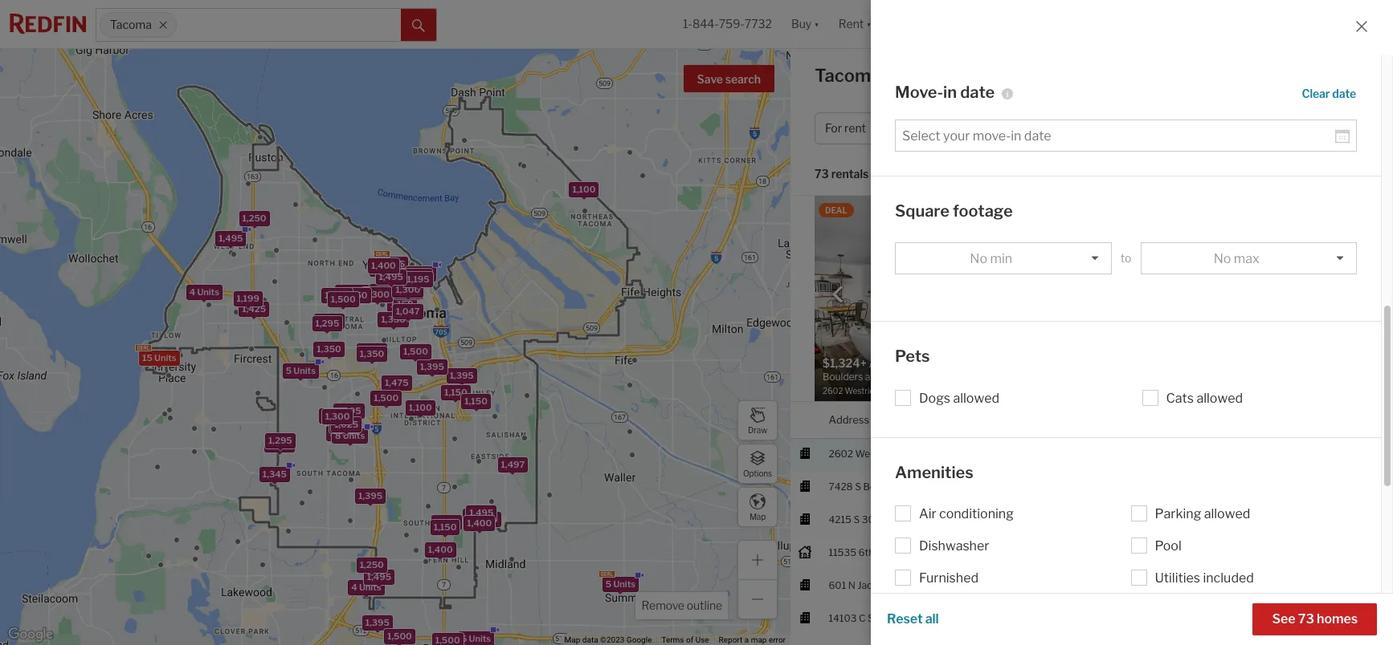 Task type: locate. For each thing, give the bounding box(es) containing it.
— down "table" button
[[1326, 236, 1335, 248]]

0 horizontal spatial 73
[[815, 167, 829, 181]]

1,250
[[242, 212, 266, 224], [360, 560, 384, 571]]

1 horizontal spatial 1,450
[[404, 270, 429, 282]]

1 horizontal spatial 1,100
[[572, 184, 596, 195]]

0 vertical spatial •
[[1338, 122, 1342, 135]]

e
[[895, 547, 902, 559]]

jackson
[[858, 580, 894, 592]]

1 horizontal spatial 4
[[351, 582, 357, 593]]

days for 2 days
[[1189, 236, 1211, 248]]

11535
[[829, 547, 856, 559]]

1 vertical spatial ave
[[876, 547, 893, 559]]

tacoma right in-
[[936, 613, 971, 625]]

0 vertical spatial days
[[1189, 236, 1211, 248]]

73 right 26
[[1298, 612, 1314, 627]]

no down lot at the right top of the page
[[1214, 251, 1231, 266]]

hookups
[[1240, 603, 1292, 619]]

0 vertical spatial ave
[[904, 448, 921, 460]]

1 vertical spatial 5 units
[[330, 427, 359, 439]]

— for 4215 s 30th st
[[1208, 514, 1216, 526]]

2 vertical spatial 5 units
[[606, 579, 636, 590]]

remove outline
[[641, 599, 722, 613]]

• inside all filters • 4 button
[[1338, 122, 1342, 135]]

— up washer/dryer hookups
[[1208, 580, 1216, 592]]

2 vertical spatial ave
[[896, 580, 913, 592]]

ave left e
[[876, 547, 893, 559]]

2 horizontal spatial 5 units
[[606, 579, 636, 590]]

tacoma up furnished
[[936, 547, 971, 559]]

use
[[695, 636, 709, 645]]

— right parking
[[1208, 514, 1216, 526]]

all filters • 4 button
[[1258, 112, 1363, 145]]

0 vertical spatial 1,250
[[242, 212, 266, 224]]

0 horizontal spatial •
[[877, 168, 880, 182]]

ave for westridge
[[904, 448, 921, 460]]

844-
[[692, 17, 719, 31]]

utilities included
[[1155, 571, 1254, 586]]

to right up
[[931, 122, 942, 135]]

0 vertical spatial —
[[1326, 236, 1335, 248]]

air
[[919, 507, 936, 522]]

2 horizontal spatial 5
[[606, 579, 612, 590]]

•
[[1338, 122, 1342, 135], [877, 168, 880, 182]]

x-out this home image
[[1135, 373, 1154, 393]]

4 units
[[189, 287, 219, 298], [351, 582, 381, 593]]

1 horizontal spatial 1,250
[[360, 560, 384, 571]]

0 vertical spatial 1
[[1163, 514, 1168, 526]]

:
[[912, 167, 914, 181]]

tacoma for 14103 c st s
[[936, 613, 971, 625]]

0 vertical spatial 4
[[1344, 122, 1352, 135]]

—
[[1326, 236, 1335, 248], [1208, 514, 1216, 526], [1208, 580, 1216, 592]]

tacoma up the dishwasher on the bottom
[[936, 514, 971, 526]]

1 for 601 n jackson ave
[[1163, 580, 1168, 592]]

st for 7428 s bell st
[[882, 481, 892, 493]]

1 horizontal spatial date
[[1332, 86, 1356, 100]]

lot
[[1229, 236, 1244, 248]]

options
[[743, 469, 772, 478]]

1 horizontal spatial 73
[[1298, 612, 1314, 627]]

unit
[[935, 603, 958, 619]]

1 vertical spatial 1,100
[[409, 402, 432, 414]]

0 horizontal spatial map
[[564, 636, 580, 645]]

address
[[829, 413, 869, 426]]

None search field
[[177, 9, 401, 41]]

days right 26
[[1294, 613, 1315, 625]]

1,200
[[360, 345, 384, 356]]

1,450 up the 1,047
[[404, 270, 429, 282]]

no left min
[[970, 251, 987, 266]]

allowed for cats allowed
[[1197, 391, 1243, 406]]

for rent button
[[815, 112, 897, 145]]

73 left rentals at right
[[815, 167, 829, 181]]

ave right jackson
[[896, 580, 913, 592]]

5
[[286, 365, 292, 376], [330, 427, 335, 439], [606, 579, 612, 590]]

1 vertical spatial map
[[564, 636, 580, 645]]

sort :
[[888, 167, 914, 181]]

759-
[[719, 17, 745, 31]]

• for filters
[[1338, 122, 1342, 135]]

tacoma
[[110, 18, 152, 32], [815, 65, 881, 86], [936, 481, 971, 493], [936, 514, 971, 526], [936, 547, 971, 559], [936, 580, 971, 592], [936, 613, 971, 625]]

map
[[749, 512, 766, 522], [564, 636, 580, 645]]

Select your move-in date text field
[[902, 128, 1335, 143]]

1 no from the left
[[970, 251, 987, 266]]

2 vertical spatial 4
[[351, 582, 357, 593]]

• right filters
[[1338, 122, 1342, 135]]

0 vertical spatial map
[[749, 512, 766, 522]]

2 no from the left
[[1214, 251, 1231, 266]]

photo of 2602 westridge ave w, tacoma, wa 98466 image
[[815, 196, 1092, 402]]

ave left w at the right bottom
[[904, 448, 921, 460]]

see 73 homes button
[[1253, 604, 1377, 636]]

0 horizontal spatial 4
[[189, 287, 195, 298]]

1 vertical spatial 1,450
[[343, 290, 368, 301]]

of
[[686, 636, 693, 645]]

0 horizontal spatial to
[[931, 122, 942, 135]]

1 1+ from the left
[[1159, 122, 1171, 135]]

1 vertical spatial 1
[[1163, 580, 1168, 592]]

1-844-759-7732 link
[[683, 17, 772, 31]]

map inside button
[[749, 512, 766, 522]]

date right clear at the top of the page
[[1332, 86, 1356, 100]]

date right in
[[960, 83, 995, 102]]

error
[[769, 636, 786, 645]]

days
[[1189, 236, 1211, 248], [1294, 613, 1315, 625]]

1 horizontal spatial 4 units
[[351, 582, 381, 593]]

1 horizontal spatial •
[[1338, 122, 1342, 135]]

to down on redfin at the top right of page
[[1120, 251, 1131, 265]]

©2023
[[600, 636, 625, 645]]

max
[[1234, 251, 1260, 266]]

allowed for dogs allowed
[[953, 391, 999, 406]]

1 horizontal spatial to
[[1120, 251, 1131, 265]]

tacoma rentals
[[815, 65, 949, 86]]

for rent
[[825, 122, 866, 135]]

recommended button
[[914, 167, 1011, 182]]

clear date
[[1302, 86, 1356, 100]]

tacoma up the for rent
[[815, 65, 881, 86]]

tacoma for 7428 s bell st
[[936, 481, 971, 493]]

• for rentals
[[877, 168, 880, 182]]

0 vertical spatial 73
[[815, 167, 829, 181]]

s
[[855, 481, 861, 493], [854, 514, 860, 526], [879, 613, 886, 625]]

a
[[745, 636, 749, 645]]

map region
[[0, 16, 861, 646]]

4 inside button
[[1344, 122, 1352, 135]]

dogs
[[919, 391, 950, 406]]

no
[[970, 251, 987, 266], [1214, 251, 1231, 266]]

1,300
[[396, 284, 420, 295], [365, 289, 390, 300], [387, 289, 412, 300], [325, 411, 350, 422]]

1,225
[[474, 514, 498, 525]]

cats
[[1166, 391, 1194, 406]]

units
[[346, 286, 368, 297], [197, 287, 219, 298], [154, 352, 176, 363], [294, 365, 316, 376], [337, 427, 359, 439], [343, 430, 365, 441], [613, 579, 636, 590], [359, 582, 381, 593], [469, 634, 491, 645]]

terms of use link
[[662, 636, 709, 645]]

14103 c st s
[[829, 613, 886, 625]]

map for map data ©2023 google
[[564, 636, 580, 645]]

1+ left bd
[[1159, 122, 1171, 135]]

s right 'c' at the bottom right of page
[[879, 613, 886, 625]]

1 horizontal spatial 5
[[330, 427, 335, 439]]

filters
[[1304, 122, 1336, 135]]

to inside button
[[931, 122, 942, 135]]

allowed right cats
[[1197, 391, 1243, 406]]

0 horizontal spatial no
[[970, 251, 987, 266]]

0 horizontal spatial days
[[1189, 236, 1211, 248]]

map left the data
[[564, 636, 580, 645]]

0 horizontal spatial 5 units
[[286, 365, 316, 376]]

reset all button
[[887, 604, 939, 636]]

days right the '2'
[[1189, 236, 1211, 248]]

submit search image
[[412, 19, 425, 32]]

1 horizontal spatial no
[[1214, 251, 1231, 266]]

0 vertical spatial 5 units
[[286, 365, 316, 376]]

2 1 from the top
[[1163, 580, 1168, 592]]

6
[[461, 634, 467, 645]]

2 vertical spatial st
[[868, 613, 877, 625]]

map button
[[738, 488, 778, 528]]

allowed right parking
[[1204, 507, 1250, 522]]

status
[[1229, 258, 1258, 270]]

1 vertical spatial •
[[877, 168, 880, 182]]

2 vertical spatial —
[[1208, 580, 1216, 592]]

1,295
[[381, 258, 405, 270], [397, 285, 420, 297], [373, 286, 396, 297], [315, 318, 339, 329], [268, 435, 292, 447]]

photos button
[[1265, 170, 1329, 194]]

1 vertical spatial st
[[886, 514, 896, 526]]

st right 30th
[[886, 514, 896, 526]]

1 horizontal spatial days
[[1294, 613, 1315, 625]]

1 horizontal spatial 1+
[[1196, 122, 1208, 135]]

sort
[[888, 167, 912, 181]]

1,450 up 1,200
[[343, 290, 368, 301]]

0 vertical spatial s
[[855, 481, 861, 493]]

move-in date
[[895, 83, 995, 102]]

report
[[719, 636, 743, 645]]

1 vertical spatial to
[[1120, 251, 1131, 265]]

in-
[[919, 603, 935, 619]]

73 inside 73 rentals •
[[815, 167, 829, 181]]

st right 'c' at the bottom right of page
[[868, 613, 877, 625]]

1,047
[[396, 306, 420, 317]]

washer/dryer hookups
[[1155, 603, 1292, 619]]

st right bell on the right of the page
[[882, 481, 892, 493]]

1 vertical spatial 73
[[1298, 612, 1314, 627]]

1 vertical spatial —
[[1208, 514, 1216, 526]]

previous button image
[[830, 286, 846, 302]]

1 vertical spatial 5
[[330, 427, 335, 439]]

1+ right /
[[1196, 122, 1208, 135]]

0 vertical spatial to
[[931, 122, 942, 135]]

0 vertical spatial 5
[[286, 365, 292, 376]]

options button
[[738, 444, 778, 484]]

1 vertical spatial s
[[854, 514, 860, 526]]

1 1 from the top
[[1163, 514, 1168, 526]]

conditioning
[[939, 507, 1014, 522]]

0 horizontal spatial 4 units
[[189, 287, 219, 298]]

0 vertical spatial st
[[882, 481, 892, 493]]

2 1+ from the left
[[1196, 122, 1208, 135]]

1 up pool
[[1163, 514, 1168, 526]]

1,149
[[322, 410, 345, 421]]

rentals
[[885, 65, 949, 86]]

map down options
[[749, 512, 766, 522]]

2 horizontal spatial 4
[[1344, 122, 1352, 135]]

2 days
[[1181, 236, 1211, 248]]

tacoma up air conditioning
[[936, 481, 971, 493]]

1,495
[[219, 233, 243, 244], [379, 271, 403, 282], [317, 315, 342, 326], [267, 439, 292, 450], [469, 507, 494, 518], [435, 517, 459, 529], [367, 571, 391, 582]]

6 units
[[461, 634, 491, 645]]

allowed right dogs at the right of page
[[953, 391, 999, 406]]

30th
[[862, 514, 884, 526]]

1 horizontal spatial map
[[749, 512, 766, 522]]

1 vertical spatial days
[[1294, 613, 1315, 625]]

1,400
[[371, 260, 396, 271], [373, 263, 398, 274], [467, 517, 492, 529], [428, 544, 453, 555]]

save
[[697, 72, 723, 86]]

0 horizontal spatial 1,100
[[409, 402, 432, 414]]

table button
[[1329, 170, 1369, 195]]

• left sort
[[877, 168, 880, 182]]

• inside 73 rentals •
[[877, 168, 880, 182]]

0 horizontal spatial date
[[960, 83, 995, 102]]

s left bell on the right of the page
[[855, 481, 861, 493]]

s for 4215
[[854, 514, 860, 526]]

1 horizontal spatial 5 units
[[330, 427, 359, 439]]

0 horizontal spatial 1+
[[1159, 122, 1171, 135]]

n
[[848, 580, 856, 592]]

clear date button
[[1301, 79, 1357, 106]]

search
[[725, 72, 761, 86]]

footage
[[953, 201, 1013, 221]]

1,395
[[420, 361, 444, 373], [450, 370, 474, 381], [332, 420, 357, 431], [358, 491, 382, 502], [365, 617, 389, 628]]

date
[[960, 83, 995, 102], [1332, 86, 1356, 100]]

4215 s 30th st
[[829, 514, 896, 526]]

tacoma up unit
[[936, 580, 971, 592]]

73
[[815, 167, 829, 181], [1298, 612, 1314, 627]]

dogs allowed
[[919, 391, 999, 406]]

1 for 4215 s 30th st
[[1163, 514, 1168, 526]]

st for 4215 s 30th st
[[886, 514, 896, 526]]

1,350 left 1,200
[[317, 343, 341, 354]]

s left 30th
[[854, 514, 860, 526]]

2 vertical spatial s
[[879, 613, 886, 625]]

no for no max
[[1214, 251, 1231, 266]]

1 down 2.5 in the bottom of the page
[[1163, 580, 1168, 592]]



Task type: vqa. For each thing, say whether or not it's contained in the screenshot.
middle 5 Units
yes



Task type: describe. For each thing, give the bounding box(es) containing it.
0 vertical spatial 1,100
[[572, 184, 596, 195]]

all filters • 4
[[1288, 122, 1352, 135]]

1 vertical spatial 1,250
[[360, 560, 384, 571]]

utilities
[[1155, 571, 1200, 586]]

0 horizontal spatial 1,250
[[242, 212, 266, 224]]

1,199
[[237, 293, 259, 304]]

google image
[[4, 625, 57, 646]]

draw
[[748, 425, 767, 435]]

/
[[1190, 122, 1194, 135]]

1,350 up 1,095
[[360, 348, 384, 359]]

26 days
[[1279, 613, 1315, 625]]

— for 601 n jackson ave
[[1208, 580, 1216, 592]]

1,025
[[334, 419, 358, 430]]

google
[[627, 636, 652, 645]]

73 inside see 73 homes button
[[1298, 612, 1314, 627]]

2
[[1181, 236, 1187, 248]]

lot size
[[1229, 236, 1265, 248]]

1+ bd / 1+ ba
[[1159, 122, 1224, 135]]

601 n jackson ave
[[829, 580, 913, 592]]

rentals
[[831, 167, 869, 181]]

w
[[923, 448, 933, 460]]

1,195
[[407, 274, 430, 285]]

1 vertical spatial 4 units
[[351, 582, 381, 593]]

hoa
[[1105, 258, 1126, 270]]

dishwasher
[[919, 539, 989, 554]]

&
[[1007, 603, 1017, 619]]

in-unit washer & dryer
[[919, 603, 1052, 619]]

table
[[1333, 171, 1366, 186]]

photos
[[1268, 171, 1311, 186]]

size
[[1246, 236, 1265, 248]]

cats allowed
[[1166, 391, 1243, 406]]

map data ©2023 google
[[564, 636, 652, 645]]

on
[[1105, 236, 1118, 248]]

report a map error
[[719, 636, 786, 645]]

see 73 homes
[[1272, 612, 1358, 627]]

draw button
[[738, 401, 778, 441]]

ba
[[1211, 122, 1224, 135]]

remove up to $1.5k image
[[980, 124, 990, 133]]

dryer
[[1020, 603, 1052, 619]]

reset all
[[887, 612, 939, 627]]

4215
[[829, 514, 851, 526]]

2 vertical spatial 5
[[606, 579, 612, 590]]

6th
[[858, 547, 874, 559]]

pool
[[1155, 539, 1182, 554]]

air conditioning
[[919, 507, 1014, 522]]

0 vertical spatial 4 units
[[189, 287, 219, 298]]

report a map error link
[[719, 636, 786, 645]]

1 vertical spatial 4
[[189, 287, 195, 298]]

house, apartment
[[1019, 122, 1117, 135]]

tacoma for 601 n jackson ave
[[936, 580, 971, 592]]

amenities
[[895, 463, 973, 482]]

1,095
[[337, 405, 361, 417]]

3 units
[[338, 286, 368, 297]]

7732
[[745, 17, 772, 31]]

tacoma left remove tacoma image
[[110, 18, 152, 32]]

no for no min
[[970, 251, 987, 266]]

westridge
[[855, 448, 902, 460]]

redfin
[[1120, 236, 1149, 248]]

1,475
[[385, 377, 409, 388]]

washer/dryer
[[1155, 603, 1237, 619]]

rent
[[844, 122, 866, 135]]

601
[[829, 580, 846, 592]]

furnished
[[919, 571, 979, 586]]

1+ bd / 1+ ba button
[[1149, 112, 1252, 145]]

up
[[914, 122, 929, 135]]

date inside button
[[1332, 86, 1356, 100]]

house, apartment button
[[1008, 112, 1143, 145]]

pets
[[895, 347, 930, 366]]

8
[[335, 430, 341, 441]]

move-
[[895, 83, 943, 102]]

3
[[338, 286, 344, 297]]

2602 westridge ave w
[[829, 448, 933, 460]]

up to $1.5k button
[[903, 112, 1002, 145]]

map
[[751, 636, 767, 645]]

parking allowed
[[1155, 507, 1250, 522]]

7428
[[829, 481, 853, 493]]

days for 26 days
[[1294, 613, 1315, 625]]

1,425
[[242, 303, 266, 314]]

allowed for parking allowed
[[1204, 507, 1250, 522]]

73 rentals •
[[815, 167, 880, 182]]

tacoma for 11535 6th ave e
[[936, 547, 971, 559]]

0 vertical spatial 1,450
[[404, 270, 429, 282]]

tacoma for 4215 s 30th st
[[936, 514, 971, 526]]

washer
[[961, 603, 1005, 619]]

save search
[[697, 72, 761, 86]]

0 horizontal spatial 5
[[286, 365, 292, 376]]

remove
[[641, 599, 684, 613]]

$1.5k
[[945, 122, 974, 135]]

parking
[[1155, 507, 1201, 522]]

1,350 up 1,200
[[381, 314, 406, 325]]

favorite this home image
[[1352, 608, 1372, 627]]

terms of use
[[662, 636, 709, 645]]

2602
[[829, 448, 853, 460]]

1-844-759-7732
[[683, 17, 772, 31]]

map for map
[[749, 512, 766, 522]]

ave for 6th
[[876, 547, 893, 559]]

15 units
[[142, 352, 176, 363]]

1,318
[[323, 411, 346, 422]]

c
[[859, 613, 866, 625]]

house,
[[1019, 122, 1056, 135]]

see
[[1272, 612, 1295, 627]]

remove tacoma image
[[159, 20, 168, 30]]

1,350 up the 1,047
[[409, 268, 433, 280]]

0 horizontal spatial 1,450
[[343, 290, 368, 301]]

min
[[990, 251, 1012, 266]]

8 units
[[335, 430, 365, 441]]

s for 7428
[[855, 481, 861, 493]]



